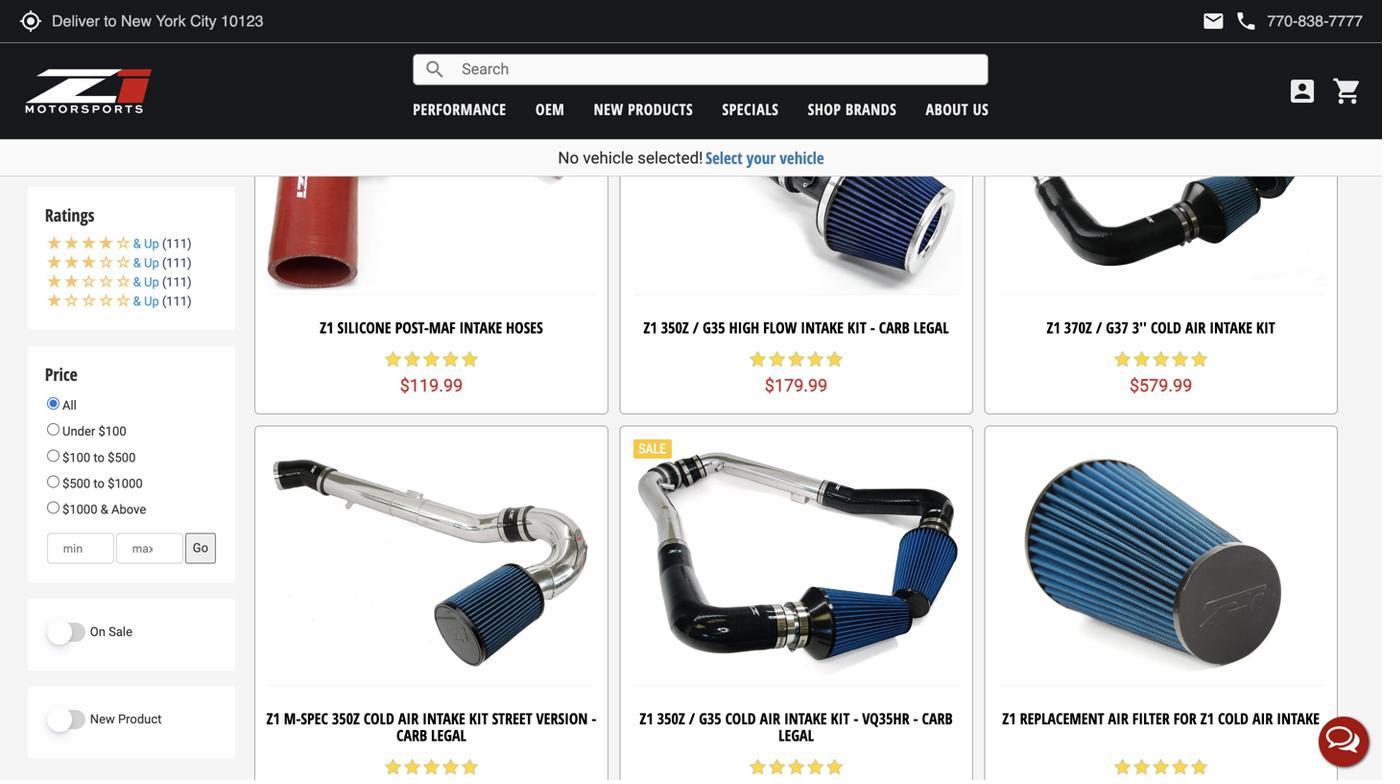 Task type: locate. For each thing, give the bounding box(es) containing it.
0 horizontal spatial vehicle
[[583, 148, 634, 168]]

star star star star star
[[749, 758, 845, 777], [384, 758, 480, 777], [1114, 758, 1210, 777]]

vehicle
[[780, 147, 825, 169], [583, 148, 634, 168]]

brand
[[45, 66, 85, 90]]

2 horizontal spatial star star star star star
[[1114, 758, 1210, 777]]

carb for z1 m-spec 350z cold air intake kit street version - carb legal
[[397, 726, 427, 746]]

replacement
[[1020, 709, 1105, 729]]

no
[[558, 148, 579, 168]]

0 horizontal spatial carb
[[397, 726, 427, 746]]

your
[[747, 147, 776, 169]]

1 horizontal spatial star star star star star
[[749, 758, 845, 777]]

z1 left the 370z
[[1047, 318, 1061, 338]]

0 horizontal spatial star star star star star
[[384, 758, 480, 777]]

carb for z1 350z / g35 cold air intake kit - vq35hr - carb legal
[[922, 709, 953, 729]]

$1000 down the $500 to $1000
[[62, 503, 97, 517]]

z1 350z / g35 high flow intake kit - carb legal
[[644, 318, 949, 338]]

- right the vq35hr
[[914, 709, 919, 729]]

0 horizontal spatial legal
[[431, 726, 467, 746]]

4 up from the top
[[144, 294, 159, 309]]

$579.99
[[1130, 376, 1193, 396]]

product
[[118, 713, 162, 727]]

None checkbox
[[47, 101, 63, 117]]

us
[[973, 99, 989, 120]]

vehicle right no
[[583, 148, 634, 168]]

-
[[871, 318, 876, 338], [592, 709, 597, 729], [854, 709, 859, 729], [914, 709, 919, 729]]

2 star star star star star from the left
[[384, 758, 480, 777]]

all
[[59, 399, 77, 413]]

0 horizontal spatial $100
[[62, 451, 90, 465]]

111
[[166, 237, 187, 251], [166, 256, 187, 270], [166, 275, 187, 289], [166, 294, 187, 309]]

2 up from the top
[[144, 256, 159, 270]]

4 111 from the top
[[166, 294, 187, 309]]

legal inside z1 m-spec 350z cold air intake kit street version - carb legal
[[431, 726, 467, 746]]

1 vertical spatial $100
[[62, 451, 90, 465]]

$1000 & above
[[59, 503, 146, 517]]

0 vertical spatial to
[[94, 451, 105, 465]]

star star star star star down the z1 replacement air filter for z1 cold air intake
[[1114, 758, 1210, 777]]

1 horizontal spatial vehicle
[[780, 147, 825, 169]]

to for $100
[[94, 451, 105, 465]]

products
[[628, 99, 693, 120]]

1 vertical spatial $1000
[[62, 503, 97, 517]]

z1 down 'brand'
[[68, 100, 82, 114]]

$500 up the $500 to $1000
[[108, 451, 136, 465]]

for
[[1174, 709, 1197, 729]]

up
[[144, 237, 159, 251], [144, 256, 159, 270], [144, 275, 159, 289], [144, 294, 159, 309]]

z1 inside z1 m-spec 350z cold air intake kit street version - carb legal
[[267, 709, 280, 729]]

vq35hr
[[863, 709, 910, 729]]

street
[[492, 709, 533, 729]]

z1 left high
[[644, 318, 658, 338]]

$100 up $100 to $500
[[98, 425, 126, 439]]

intake
[[459, 318, 502, 338], [801, 318, 844, 338], [1210, 318, 1253, 338], [423, 709, 466, 729], [785, 709, 827, 729], [1277, 709, 1320, 729]]

kit inside z1 350z / g35 cold air intake kit - vq35hr - carb legal
[[831, 709, 850, 729]]

$1000
[[108, 477, 143, 491], [62, 503, 97, 517]]

kit for z1 m-spec 350z cold air intake kit street version - carb legal
[[469, 709, 488, 729]]

z1 silicone post-maf intake hoses
[[320, 318, 543, 338]]

legal inside z1 350z / g35 cold air intake kit - vq35hr - carb legal
[[779, 726, 814, 746]]

phone link
[[1235, 10, 1364, 33]]

1 vertical spatial to
[[94, 477, 105, 491]]

above
[[111, 503, 146, 517]]

Search search field
[[447, 55, 988, 84]]

z1 for z1 replacement air filter for z1 cold air intake
[[1003, 709, 1017, 729]]

show more button
[[47, 127, 140, 152]]

star
[[384, 350, 403, 369], [403, 350, 422, 369], [422, 350, 441, 369], [441, 350, 460, 369], [460, 350, 480, 369], [749, 350, 768, 369], [768, 350, 787, 369], [787, 350, 806, 369], [806, 350, 825, 369], [825, 350, 845, 369], [1114, 350, 1133, 369], [1133, 350, 1152, 369], [1152, 350, 1171, 369], [1171, 350, 1190, 369], [1190, 350, 1210, 369], [749, 758, 768, 777], [768, 758, 787, 777], [787, 758, 806, 777], [806, 758, 825, 777], [825, 758, 845, 777], [384, 758, 403, 777], [403, 758, 422, 777], [422, 758, 441, 777], [441, 758, 460, 777], [460, 758, 480, 777], [1114, 758, 1133, 777], [1133, 758, 1152, 777], [1152, 758, 1171, 777], [1171, 758, 1190, 777], [1190, 758, 1210, 777]]

legal for z1 m-spec 350z cold air intake kit street version - carb legal
[[431, 726, 467, 746]]

z1 motorsports
[[68, 100, 154, 114]]

g35 inside z1 350z / g35 cold air intake kit - vq35hr - carb legal
[[699, 709, 722, 729]]

1 vertical spatial g35
[[699, 709, 722, 729]]

z1 left silicone
[[320, 318, 334, 338]]

& up 111
[[133, 237, 187, 251], [133, 256, 187, 270], [133, 275, 187, 289], [133, 294, 187, 309]]

/ for 3''
[[1096, 318, 1103, 338]]

1 horizontal spatial $100
[[98, 425, 126, 439]]

z1 m-spec 350z cold air intake kit street version - carb legal
[[267, 709, 597, 746]]

/
[[693, 318, 699, 338], [1096, 318, 1103, 338], [689, 709, 695, 729]]

z1 left m-
[[267, 709, 280, 729]]

account_box link
[[1283, 76, 1323, 107]]

3''
[[1133, 318, 1148, 338]]

show
[[62, 132, 93, 146]]

350z inside z1 m-spec 350z cold air intake kit street version - carb legal
[[332, 709, 360, 729]]

0 horizontal spatial $500
[[62, 477, 90, 491]]

shopping_cart link
[[1328, 76, 1364, 107]]

1 111 from the top
[[166, 237, 187, 251]]

spec
[[301, 709, 328, 729]]

intake inside z1 m-spec 350z cold air intake kit street version - carb legal
[[423, 709, 466, 729]]

select
[[706, 147, 743, 169]]

kit for z1 350z / g35 high flow intake kit - carb legal
[[848, 318, 867, 338]]

star star star star star down z1 m-spec 350z cold air intake kit street version - carb legal
[[384, 758, 480, 777]]

air inside z1 m-spec 350z cold air intake kit street version - carb legal
[[398, 709, 419, 729]]

oem
[[536, 99, 565, 120]]

z1
[[68, 100, 82, 114], [320, 318, 334, 338], [644, 318, 658, 338], [1047, 318, 1061, 338], [267, 709, 280, 729], [640, 709, 654, 729], [1003, 709, 1017, 729], [1201, 709, 1215, 729]]

2 horizontal spatial carb
[[922, 709, 953, 729]]

1 horizontal spatial $500
[[108, 451, 136, 465]]

carb
[[879, 318, 910, 338], [922, 709, 953, 729], [397, 726, 427, 746]]

$500 down $100 to $500
[[62, 477, 90, 491]]

to
[[94, 451, 105, 465], [94, 477, 105, 491]]

kit inside z1 m-spec 350z cold air intake kit street version - carb legal
[[469, 709, 488, 729]]

cold
[[1151, 318, 1182, 338], [364, 709, 395, 729], [726, 709, 756, 729], [1219, 709, 1249, 729]]

star star star star star down z1 350z / g35 cold air intake kit - vq35hr - carb legal
[[749, 758, 845, 777]]

air
[[1186, 318, 1206, 338], [398, 709, 419, 729], [760, 709, 781, 729], [1109, 709, 1129, 729], [1253, 709, 1274, 729]]

under  $100
[[59, 425, 126, 439]]

None radio
[[47, 398, 59, 410], [47, 450, 59, 462], [47, 502, 59, 514], [47, 398, 59, 410], [47, 450, 59, 462], [47, 502, 59, 514]]

/ for cold
[[689, 709, 695, 729]]

- right version
[[592, 709, 597, 729]]

performance
[[413, 99, 507, 120]]

2 to from the top
[[94, 477, 105, 491]]

carb inside z1 m-spec 350z cold air intake kit street version - carb legal
[[397, 726, 427, 746]]

z1 left replacement
[[1003, 709, 1017, 729]]

brands
[[846, 99, 897, 120]]

vehicle inside no vehicle selected! select your vehicle
[[583, 148, 634, 168]]

1 star star star star star from the left
[[749, 758, 845, 777]]

mail phone
[[1203, 10, 1258, 33]]

350z
[[661, 318, 689, 338], [332, 709, 360, 729], [658, 709, 685, 729]]

air inside z1 350z / g35 cold air intake kit - vq35hr - carb legal
[[760, 709, 781, 729]]

3 111 from the top
[[166, 275, 187, 289]]

more
[[96, 132, 125, 146]]

1 horizontal spatial legal
[[779, 726, 814, 746]]

0 vertical spatial g35
[[703, 318, 726, 338]]

vehicle right your
[[780, 147, 825, 169]]

mail link
[[1203, 10, 1226, 33]]

0 horizontal spatial $1000
[[62, 503, 97, 517]]

min number field
[[47, 533, 114, 564]]

new
[[594, 99, 624, 120]]

ratings
[[45, 203, 95, 227]]

1 horizontal spatial $1000
[[108, 477, 143, 491]]

to down $100 to $500
[[94, 477, 105, 491]]

350z for z1 350z / g35 high flow intake kit - carb legal
[[661, 318, 689, 338]]

$1000 up above
[[108, 477, 143, 491]]

z1 for z1 370z / g37 3'' cold air intake kit
[[1047, 318, 1061, 338]]

star star star star star for g35
[[749, 758, 845, 777]]

to up the $500 to $1000
[[94, 451, 105, 465]]

z1 for z1 silicone post-maf intake hoses
[[320, 318, 334, 338]]

$100 down under at left bottom
[[62, 451, 90, 465]]

star star star star star for 350z
[[384, 758, 480, 777]]

350z inside z1 350z / g35 cold air intake kit - vq35hr - carb legal
[[658, 709, 685, 729]]

$100
[[98, 425, 126, 439], [62, 451, 90, 465]]

/ for high
[[693, 318, 699, 338]]

3 star star star star star from the left
[[1114, 758, 1210, 777]]

carb inside z1 350z / g35 cold air intake kit - vq35hr - carb legal
[[922, 709, 953, 729]]

under
[[62, 425, 95, 439]]

1 to from the top
[[94, 451, 105, 465]]

None radio
[[47, 424, 59, 436], [47, 476, 59, 488], [47, 424, 59, 436], [47, 476, 59, 488]]

/ inside z1 350z / g35 cold air intake kit - vq35hr - carb legal
[[689, 709, 695, 729]]

kit
[[848, 318, 867, 338], [1257, 318, 1276, 338], [469, 709, 488, 729], [831, 709, 850, 729]]

z1 right version
[[640, 709, 654, 729]]

z1 350z / g35 cold air intake kit - vq35hr - carb legal
[[640, 709, 953, 746]]

g35
[[703, 318, 726, 338], [699, 709, 722, 729]]

z1 inside z1 350z / g35 cold air intake kit - vq35hr - carb legal
[[640, 709, 654, 729]]

1 & up 111 from the top
[[133, 237, 187, 251]]



Task type: vqa. For each thing, say whether or not it's contained in the screenshot.


Task type: describe. For each thing, give the bounding box(es) containing it.
2 horizontal spatial legal
[[914, 318, 949, 338]]

go button
[[185, 533, 216, 564]]

3 up from the top
[[144, 275, 159, 289]]

z1 motorsports logo image
[[24, 67, 153, 115]]

specials
[[723, 99, 779, 120]]

1 up from the top
[[144, 237, 159, 251]]

370z
[[1065, 318, 1093, 338]]

specials link
[[723, 99, 779, 120]]

$100 to $500
[[59, 451, 136, 465]]

z1 replacement air filter for z1 cold air intake
[[1003, 709, 1320, 729]]

1 horizontal spatial carb
[[879, 318, 910, 338]]

select your vehicle link
[[706, 147, 825, 169]]

z1 for z1 motorsports
[[68, 100, 82, 114]]

version
[[536, 709, 588, 729]]

max number field
[[116, 533, 183, 564]]

shop
[[808, 99, 842, 120]]

- inside z1 m-spec 350z cold air intake kit street version - carb legal
[[592, 709, 597, 729]]

show more
[[62, 132, 125, 146]]

new products
[[594, 99, 693, 120]]

price
[[45, 363, 78, 386]]

mail
[[1203, 10, 1226, 33]]

$500 to $1000
[[59, 477, 143, 491]]

star star star star star for filter
[[1114, 758, 1210, 777]]

2 111 from the top
[[166, 256, 187, 270]]

- right flow on the right
[[871, 318, 876, 338]]

account_box
[[1288, 76, 1318, 107]]

m-
[[284, 709, 301, 729]]

z1 for z1 m-spec 350z cold air intake kit street version - carb legal
[[267, 709, 280, 729]]

$119.99
[[400, 376, 463, 396]]

legal for z1 350z / g35 cold air intake kit - vq35hr - carb legal
[[779, 726, 814, 746]]

shopping_cart
[[1333, 76, 1364, 107]]

new product
[[90, 713, 162, 727]]

star star star star star $579.99
[[1114, 350, 1210, 396]]

selected!
[[638, 148, 703, 168]]

g35 for high
[[703, 318, 726, 338]]

on sale
[[90, 625, 132, 640]]

oem link
[[536, 99, 565, 120]]

about
[[926, 99, 969, 120]]

0 vertical spatial $500
[[108, 451, 136, 465]]

g37
[[1107, 318, 1129, 338]]

about us link
[[926, 99, 989, 120]]

kit for z1 350z / g35 cold air intake kit - vq35hr - carb legal
[[831, 709, 850, 729]]

filter
[[1133, 709, 1170, 729]]

star star star star star $179.99
[[749, 350, 845, 396]]

g35 for cold
[[699, 709, 722, 729]]

phone
[[1235, 10, 1258, 33]]

z1 for z1 350z / g35 cold air intake kit - vq35hr - carb legal
[[640, 709, 654, 729]]

- left the vq35hr
[[854, 709, 859, 729]]

go
[[193, 541, 208, 556]]

z1 for z1 350z / g35 high flow intake kit - carb legal
[[644, 318, 658, 338]]

on
[[90, 625, 106, 640]]

intake inside z1 350z / g35 cold air intake kit - vq35hr - carb legal
[[785, 709, 827, 729]]

high
[[729, 318, 760, 338]]

new products link
[[594, 99, 693, 120]]

star star star star star $119.99
[[384, 350, 480, 396]]

0 vertical spatial $100
[[98, 425, 126, 439]]

4 & up 111 from the top
[[133, 294, 187, 309]]

cold inside z1 m-spec 350z cold air intake kit street version - carb legal
[[364, 709, 395, 729]]

shop brands
[[808, 99, 897, 120]]

flow
[[764, 318, 797, 338]]

2 & up 111 from the top
[[133, 256, 187, 270]]

no vehicle selected! select your vehicle
[[558, 147, 825, 169]]

350z for z1 350z / g35 cold air intake kit - vq35hr - carb legal
[[658, 709, 685, 729]]

post-
[[395, 318, 429, 338]]

shop brands link
[[808, 99, 897, 120]]

motorsports
[[86, 100, 154, 114]]

$179.99
[[765, 376, 828, 396]]

about us
[[926, 99, 989, 120]]

search
[[424, 58, 447, 81]]

z1 370z / g37 3'' cold air intake kit
[[1047, 318, 1276, 338]]

silicone
[[338, 318, 391, 338]]

1 vertical spatial $500
[[62, 477, 90, 491]]

cold inside z1 350z / g35 cold air intake kit - vq35hr - carb legal
[[726, 709, 756, 729]]

z1 right for
[[1201, 709, 1215, 729]]

my_location
[[19, 10, 42, 33]]

maf
[[429, 318, 456, 338]]

new
[[90, 713, 115, 727]]

to for $500
[[94, 477, 105, 491]]

hoses
[[506, 318, 543, 338]]

0 vertical spatial $1000
[[108, 477, 143, 491]]

performance link
[[413, 99, 507, 120]]

sale
[[109, 625, 132, 640]]

3 & up 111 from the top
[[133, 275, 187, 289]]



